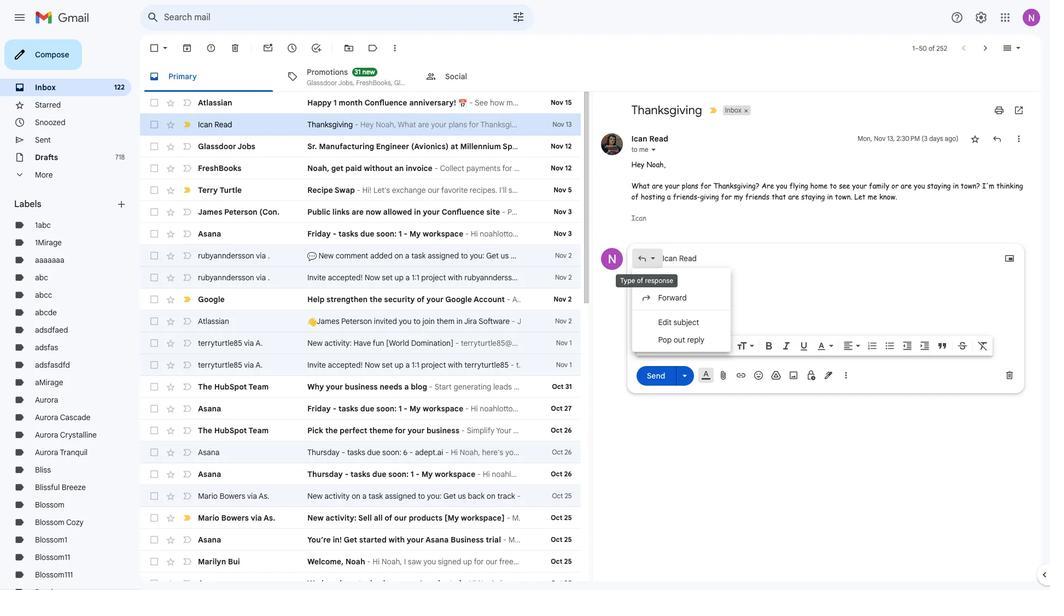 Task type: describe. For each thing, give the bounding box(es) containing it.
labels
[[14, 199, 41, 210]]

inbox button
[[723, 106, 743, 115]]

domination]
[[411, 339, 453, 348]]

in left "town." on the top right of page
[[827, 192, 833, 202]]

nov 12 for freshbooks
[[551, 164, 572, 172]]

send button
[[636, 366, 676, 386]]

needs
[[380, 382, 402, 392]]

hey
[[631, 160, 645, 170]]

for right theme
[[395, 426, 406, 436]]

strikethrough ‪(⌘⇧x)‬ image
[[957, 341, 968, 352]]

0 horizontal spatial noah,
[[307, 164, 329, 173]]

site
[[486, 207, 500, 217]]

2 vertical spatial 26
[[564, 470, 572, 479]]

2 atlassian from the top
[[198, 317, 229, 327]]

more button
[[0, 166, 131, 184]]

cascade
[[60, 413, 90, 423]]

social tab
[[417, 61, 555, 92]]

attach files image
[[718, 370, 729, 381]]

nov for freshbooks
[[551, 164, 564, 172]]

peterson for (con.
[[224, 207, 257, 217]]

aurora for aurora 'link'
[[35, 395, 58, 405]]

50
[[919, 44, 927, 52]]

activity
[[325, 492, 350, 502]]

in!
[[333, 535, 342, 545]]

get right first: at the bottom of page
[[670, 579, 683, 589]]

row containing terry turtle
[[140, 179, 581, 201]]

0 horizontal spatial started
[[359, 535, 387, 545]]

your down 'new activity: sell all of our products [my workspace] -' on the left bottom
[[407, 535, 424, 545]]

1 google from the left
[[198, 295, 225, 305]]

blissful
[[35, 483, 60, 493]]

13,
[[887, 135, 895, 143]]

nov for ican read
[[553, 120, 564, 129]]

new for new activity: sell all of our products [my workspace] -
[[307, 514, 324, 523]]

Message Body text field
[[636, 273, 1015, 319]]

trial
[[486, 535, 501, 545]]

team for pick
[[249, 426, 269, 436]]

0 vertical spatial confluence
[[365, 98, 407, 108]]

more send options image
[[679, 371, 690, 382]]

aurora crystalline link
[[35, 430, 97, 440]]

0 vertical spatial ican read
[[198, 120, 232, 130]]

2:30 pm
[[897, 135, 920, 143]]

oct for you're in! get started with your asana business trial -
[[551, 536, 563, 544]]

2 nov 1 from the top
[[556, 361, 572, 369]]

bowers for new activity on a task assigned to you: get us back on track
[[220, 492, 245, 502]]

as. for new activity: sell all of our products [my workspace]
[[264, 514, 275, 523]]

workspace for nov
[[423, 229, 463, 239]]

cozy
[[66, 518, 84, 528]]

me inside what are your plans for thanksgiving? are you flying home to see your family or are you staying in town? i'm thinking of hosting a friends-giving for my friends that are staying in town. let me know.
[[868, 192, 877, 202]]

engineer
[[376, 142, 409, 152]]

the hubspot team for why
[[198, 382, 269, 392]]

2 for google
[[568, 295, 572, 304]]

nov inside cell
[[874, 135, 886, 143]]

friday - tasks due soon: 1 - my workspace - for nov 3
[[307, 229, 471, 239]]

23 row from the top
[[140, 573, 767, 591]]

25 for new activity on a task assigned to you: get us back on track -
[[565, 492, 572, 500]]

type
[[620, 277, 635, 285]]

the for pick the perfect theme for your business -
[[198, 426, 212, 436]]

mario for new activity on a task assigned to you: get us back on track -
[[198, 492, 218, 502]]

in left jira
[[457, 317, 463, 327]]

up for terryturtle85
[[395, 360, 404, 370]]

report spam image
[[206, 43, 217, 54]]

project for terryturtle85
[[421, 360, 446, 370]]

oct for pick the perfect theme for your business -
[[551, 427, 563, 435]]

1 horizontal spatial 31
[[565, 383, 572, 391]]

Search mail text field
[[164, 12, 481, 23]]

in left town?
[[953, 181, 959, 191]]

blossom for blossom link
[[35, 500, 64, 510]]

nov 2 for rubyanndersson via .
[[555, 252, 572, 260]]

set for rubyanndersson
[[382, 273, 393, 283]]

why your business needs a blog -
[[307, 382, 435, 392]]

a up invite accepted! now set up a 1:1 project with rubyanndersson
[[405, 251, 409, 261]]

oct for why your business needs a blog -
[[552, 383, 564, 391]]

25 for you're in! get started with your asana business trial -
[[564, 536, 572, 544]]

accepted! for invite accepted! now set up a 1:1 project with rubyanndersson
[[328, 273, 363, 283]]

2 for rubyanndersson via .
[[568, 252, 572, 260]]

nov 12 for glassdoor jobs
[[551, 142, 572, 150]]

noah
[[346, 557, 365, 567]]

your right theme
[[408, 426, 425, 436]]

indent less ‪(⌘[)‬ image
[[902, 341, 913, 352]]

oct 25 for you're in! get started with your asana business trial -
[[551, 536, 572, 544]]

insert photo image
[[788, 370, 799, 381]]

breeze
[[62, 483, 86, 493]]

tasks for oct 26
[[347, 448, 365, 458]]

ican up reply
[[663, 254, 677, 264]]

252
[[937, 44, 947, 52]]

21 row from the top
[[140, 529, 581, 551]]

0 vertical spatial business
[[345, 382, 378, 392]]

1 horizontal spatial back
[[511, 251, 528, 261]]

with for terryturtle85
[[448, 360, 463, 370]]

2 vertical spatial workspace
[[435, 470, 475, 480]]

angeles,
[[720, 142, 752, 152]]

6 for wednesday - tasks due soon: 6 - adept.ai
[[419, 579, 423, 589]]

peterson for invited
[[341, 317, 372, 327]]

underline ‪(⌘u)‬ image
[[798, 341, 809, 352]]

thursday - tasks due soon: 1 - my workspace -
[[307, 470, 483, 480]]

mario bowers via as. for new activity on a task assigned to you: get us back on track
[[198, 492, 269, 502]]

settings image
[[975, 11, 988, 24]]

with for rubyanndersson
[[448, 273, 463, 283]]

gmail image
[[35, 7, 95, 28]]

now
[[366, 207, 381, 217]]

remove formatting ‪(⌘\)‬ image
[[977, 341, 988, 352]]

my down the public links are now allowed in your confluence site - on the left
[[410, 229, 421, 239]]

due for nov 3
[[360, 229, 374, 239]]

due for oct 26
[[367, 448, 380, 458]]

thursday for thursday - tasks due soon: 6 - adept.ai -
[[307, 448, 340, 458]]

17 row from the top
[[140, 442, 581, 464]]

for up giving
[[701, 181, 711, 191]]

starred
[[35, 100, 61, 110]]

soon: for oct 27
[[376, 404, 397, 414]]

a up help strengthen the security of your google account -
[[406, 273, 410, 283]]

them
[[437, 317, 455, 327]]

1 horizontal spatial you:
[[470, 251, 484, 261]]

up for rubyanndersson
[[395, 273, 404, 283]]

you're in! get started with your asana business trial -
[[307, 535, 509, 545]]

nov 3 for public links are now allowed in your confluence site -
[[554, 208, 572, 216]]

1 terryturtle85 via a. from the top
[[198, 339, 263, 348]]

my up new activity on a task assigned to you: get us back on track -
[[422, 470, 433, 480]]

bui
[[228, 557, 240, 567]]

now for invite accepted! now set up a 1:1 project with terryturtle85 -
[[365, 360, 380, 370]]

insert link ‪(⌘k)‬ image
[[735, 370, 746, 381]]

an
[[395, 164, 404, 173]]

abcde link
[[35, 308, 57, 318]]

your left plans
[[665, 181, 680, 191]]

(avionics)
[[411, 142, 449, 152]]

122
[[114, 83, 125, 91]]

my right using
[[732, 579, 743, 589]]

a up sell
[[362, 492, 367, 502]]

project for rubyanndersson
[[421, 273, 446, 283]]

type of response image
[[636, 253, 647, 264]]

1 vertical spatial confluence
[[442, 207, 484, 217]]

a left blog
[[404, 382, 409, 392]]

team for why
[[249, 382, 269, 392]]

1 vertical spatial started
[[685, 579, 710, 589]]

nov 13
[[553, 120, 572, 129]]

public
[[307, 207, 331, 217]]

toggle confidential mode image
[[805, 370, 816, 381]]

adsdfaed
[[35, 325, 68, 335]]

aurora for aurora cascade
[[35, 413, 58, 423]]

new comment added on a task assigned to you: get us back on track link
[[307, 251, 558, 261]]

0 horizontal spatial task
[[369, 492, 383, 502]]

see
[[839, 181, 850, 191]]

5
[[568, 186, 572, 194]]

blog
[[411, 382, 427, 392]]

of right the 50
[[929, 44, 935, 52]]

terry turtle
[[198, 185, 242, 195]]

oct 31
[[552, 383, 572, 391]]

manufacturing
[[319, 142, 374, 152]]

the for why your business needs a blog -
[[198, 382, 212, 392]]

tasks down noah
[[359, 579, 378, 589]]

bliss
[[35, 465, 51, 475]]

adsfas link
[[35, 343, 58, 353]]

1 horizontal spatial assigned
[[428, 251, 459, 261]]

blossom1 link
[[35, 535, 67, 545]]

26 for pick the perfect theme for your business -
[[564, 427, 572, 435]]

jobs
[[679, 142, 695, 152]]

0 horizontal spatial you:
[[427, 492, 442, 502]]

add to tasks image
[[311, 43, 322, 54]]

join
[[423, 317, 435, 327]]

paid
[[345, 164, 362, 173]]

ican up the "glassdoor"
[[198, 120, 213, 130]]

welcome, noah -
[[307, 557, 373, 567]]

sent
[[35, 135, 51, 145]]

new activity on a task assigned to you: get us back on track -
[[307, 492, 523, 502]]

older image
[[980, 43, 991, 54]]

tasks down thursday - tasks due soon: 6 - adept.ai - at the bottom left
[[350, 470, 370, 480]]

hubspot for pick
[[214, 426, 247, 436]]

now for invite accepted! now set up a 1:1 project with rubyanndersson
[[365, 273, 380, 283]]

1 horizontal spatial staying
[[927, 181, 951, 191]]

new activity: have fun [world domination] -
[[307, 339, 461, 348]]

0 horizontal spatial track
[[497, 492, 515, 502]]

public links are now allowed in your confluence site -
[[307, 207, 508, 217]]

8 row from the top
[[140, 245, 581, 267]]

oct for thursday - tasks due soon: 6 - adept.ai -
[[552, 449, 563, 457]]

0 vertical spatial task
[[411, 251, 426, 261]]

tab list containing promotions
[[140, 61, 1041, 92]]

are right the or
[[901, 181, 912, 191]]

insert files using drive image
[[770, 370, 781, 381]]

the hubspot team for pick
[[198, 426, 269, 436]]

welcome,
[[307, 557, 344, 567]]

3 for public links are now allowed in your confluence site -
[[568, 208, 572, 216]]

soon: down the you're in! get started with your asana business trial -
[[396, 579, 417, 589]]

your right why
[[326, 382, 343, 392]]

space
[[503, 142, 526, 152]]

or
[[892, 181, 899, 191]]

row containing james peterson (con.
[[140, 201, 581, 223]]

in right allowed
[[414, 207, 421, 217]]

1 vertical spatial business
[[427, 426, 460, 436]]

all
[[374, 514, 383, 523]]

0 vertical spatial read
[[215, 120, 232, 130]]

ican down hosting
[[631, 213, 646, 223]]

2 vertical spatial ican read
[[663, 254, 697, 264]]

31 inside tab
[[354, 68, 361, 76]]

6 for thursday - tasks due soon: 6 - adept.ai -
[[403, 448, 408, 458]]

of right security
[[417, 295, 425, 305]]

blossom111
[[35, 571, 73, 580]]

edit
[[658, 318, 672, 328]]

oct 27
[[551, 405, 572, 413]]

nov 2 for google
[[554, 295, 572, 304]]

bowers for new activity: sell all of our products [my workspace]
[[221, 514, 249, 523]]

soon: for nov 3
[[376, 229, 397, 239]]

set for terryturtle85
[[382, 360, 393, 370]]

1 a. from the top
[[256, 339, 263, 348]]

added
[[370, 251, 393, 261]]

help
[[307, 295, 325, 305]]

tasks,
[[745, 579, 765, 589]]

products
[[409, 514, 443, 523]]

of inside tooltip
[[637, 277, 643, 285]]

wednesday - tasks due soon: 6 - adept.ai
[[307, 579, 462, 589]]

are left now
[[352, 207, 364, 217]]

due down the you're in! get started with your asana business trial -
[[380, 579, 394, 589]]

workspace]
[[461, 514, 505, 523]]

support image
[[951, 11, 964, 24]]

a down [world
[[406, 360, 410, 370]]

software
[[479, 317, 510, 327]]

discard draft ‪(⌘⇧d)‬ image
[[1004, 370, 1015, 381]]

james for james peterson (con.
[[198, 207, 222, 217]]

to inside what are your plans for thanksgiving? are you flying home to see your family or are you staying in town? i'm thinking of hosting a friends-giving for my friends that are staying in town. let me know.
[[830, 181, 837, 191]]

11 row from the top
[[140, 311, 581, 333]]

0 horizontal spatial assigned
[[385, 492, 416, 502]]

of inside what are your plans for thanksgiving? are you flying home to see your family or are you staying in town? i'm thinking of hosting a friends-giving for my friends that are staying in town. let me know.
[[631, 192, 639, 202]]

tranquil
[[60, 448, 88, 458]]

show details image
[[651, 147, 657, 153]]

20 row from the top
[[140, 508, 581, 529]]

type of response
[[620, 277, 673, 285]]

1 horizontal spatial noah,
[[647, 160, 666, 170]]

aurora tranquil
[[35, 448, 88, 458]]

promotions, 31 new messages, tab
[[278, 61, 416, 92]]

your up let
[[852, 181, 867, 191]]

1 horizontal spatial the
[[370, 295, 382, 305]]

thinking
[[997, 181, 1023, 191]]

i'm
[[982, 181, 995, 191]]

12 row from the top
[[140, 333, 581, 354]]

allowed
[[383, 207, 412, 217]]

friday for nov 3
[[307, 229, 331, 239]]

you're
[[307, 535, 331, 545]]

recipe swap -
[[307, 185, 362, 195]]

for left my in the top of the page
[[721, 192, 732, 202]]

get up [my
[[443, 492, 456, 502]]

turtle
[[220, 185, 242, 195]]

boeing
[[570, 142, 596, 152]]

26 for thursday - tasks due soon: 6 - adept.ai -
[[565, 449, 572, 457]]

due for oct 27
[[360, 404, 374, 414]]



Task type: locate. For each thing, give the bounding box(es) containing it.
your up join
[[427, 295, 444, 305]]

1 vertical spatial 12
[[565, 164, 572, 172]]

up inside invite accepted! now set up a 1:1 project with rubyanndersson link
[[395, 273, 404, 283]]

15 row from the top
[[140, 398, 581, 420]]

bold ‪(⌘b)‬ image
[[763, 341, 774, 352]]

1 nov 1 from the top
[[556, 339, 572, 347]]

1 vertical spatial workspace
[[423, 404, 463, 414]]

📅 image
[[458, 99, 467, 108]]

0 vertical spatial atlassian
[[198, 98, 232, 108]]

mario bowers via as.
[[198, 492, 269, 502], [198, 514, 275, 523]]

nov 3 for friday - tasks due soon: 1 - my workspace -
[[554, 230, 572, 238]]

1 vertical spatial friday - tasks due soon: 1 - my workspace -
[[307, 404, 471, 414]]

assigned up invite accepted! now set up a 1:1 project with rubyanndersson
[[428, 251, 459, 261]]

insert signature image
[[823, 370, 834, 381]]

get down the site at the top
[[486, 251, 499, 261]]

0 horizontal spatial me
[[639, 145, 648, 154]]

read up forward
[[679, 254, 697, 264]]

confluence left the site at the top
[[442, 207, 484, 217]]

1 nov 12 from the top
[[551, 142, 572, 150]]

workspace for oct
[[423, 404, 463, 414]]

0 vertical spatial assigned
[[428, 251, 459, 261]]

nov 2 for atlassian
[[555, 317, 572, 325]]

1 vertical spatial me
[[868, 192, 877, 202]]

perfect
[[340, 426, 367, 436]]

ican read up reply
[[663, 254, 697, 264]]

22 row from the top
[[140, 551, 581, 573]]

2 a. from the top
[[256, 360, 263, 370]]

1abc link
[[35, 220, 51, 230]]

bliss link
[[35, 465, 51, 475]]

25 for welcome, noah -
[[564, 558, 572, 566]]

you flying
[[776, 181, 808, 191]]

thanksgiving?
[[713, 181, 760, 191]]

row containing glassdoor jobs
[[140, 136, 840, 158]]

our
[[394, 514, 407, 523]]

business
[[451, 535, 484, 545]]

mario bowers via as. for new activity: sell all of our products [my workspace]
[[198, 514, 275, 523]]

2 row from the top
[[140, 114, 581, 136]]

2 for atlassian
[[568, 317, 572, 325]]

oct for welcome, noah -
[[551, 558, 563, 566]]

adept.ai
[[415, 448, 443, 458], [431, 579, 462, 589]]

ican up to me
[[631, 134, 647, 144]]

row
[[140, 92, 581, 114], [140, 114, 581, 136], [140, 136, 840, 158], [140, 158, 581, 179], [140, 179, 581, 201], [140, 201, 581, 223], [140, 223, 581, 245], [140, 245, 581, 267], [140, 267, 581, 289], [140, 289, 581, 311], [140, 311, 581, 333], [140, 333, 581, 354], [140, 354, 581, 376], [140, 376, 581, 398], [140, 398, 581, 420], [140, 420, 581, 442], [140, 442, 581, 464], [140, 464, 581, 486], [140, 486, 581, 508], [140, 508, 581, 529], [140, 529, 581, 551], [140, 551, 581, 573], [140, 573, 767, 591]]

0 horizontal spatial thanksgiving
[[307, 120, 353, 130]]

2 vertical spatial oct 26
[[551, 470, 572, 479]]

noah, left get
[[307, 164, 329, 173]]

blossom1
[[35, 535, 67, 545]]

aurora for aurora tranquil
[[35, 448, 58, 458]]

friday - tasks due soon: 1 - my workspace - down needs
[[307, 404, 471, 414]]

2 1:1 from the top
[[412, 360, 419, 370]]

1 horizontal spatial peterson
[[341, 317, 372, 327]]

mon, nov 13, 2:30 pm (3 days ago) cell
[[858, 133, 959, 144]]

your right allowed
[[423, 207, 440, 217]]

1:1 for rubyanndersson
[[412, 273, 419, 283]]

james down terry
[[198, 207, 222, 217]]

1 3 from the top
[[568, 208, 572, 216]]

nov 12 down nov 13
[[551, 142, 572, 150]]

amirage
[[35, 378, 63, 388]]

1 horizontal spatial thanksgiving
[[631, 103, 702, 118]]

2 3 from the top
[[568, 230, 572, 238]]

primary tab
[[140, 61, 277, 92]]

staying down the 'home'
[[801, 192, 825, 202]]

1 now from the top
[[365, 273, 380, 283]]

None checkbox
[[149, 163, 160, 174], [149, 185, 160, 196], [149, 272, 160, 283], [149, 360, 160, 371], [149, 404, 160, 415], [149, 426, 160, 436], [149, 447, 160, 458], [149, 469, 160, 480], [149, 557, 160, 568], [149, 163, 160, 174], [149, 185, 160, 196], [149, 272, 160, 283], [149, 360, 160, 371], [149, 404, 160, 415], [149, 426, 160, 436], [149, 447, 160, 458], [149, 469, 160, 480], [149, 557, 160, 568]]

1 vertical spatial 1:1
[[412, 360, 419, 370]]

0 horizontal spatial confluence
[[365, 98, 407, 108]]

blossom link
[[35, 500, 64, 510]]

sell
[[358, 514, 372, 523]]

0 vertical spatial you
[[914, 181, 925, 191]]

confluence
[[365, 98, 407, 108], [442, 207, 484, 217]]

hubspot for why
[[214, 382, 247, 392]]

reply image
[[641, 275, 652, 286]]

0 vertical spatial with
[[448, 273, 463, 283]]

1 vertical spatial mario
[[198, 514, 219, 523]]

thanksgiving up more
[[631, 103, 702, 118]]

0 vertical spatial project
[[421, 273, 446, 283]]

help strengthen the security of your google account -
[[307, 295, 512, 305]]

0 vertical spatial us
[[501, 251, 509, 261]]

main menu image
[[13, 11, 26, 24]]

Not starred checkbox
[[970, 133, 980, 144]]

soon: up pick the perfect theme for your business - at the bottom of the page
[[376, 404, 397, 414]]

noah, get paid without an invoice -
[[307, 164, 440, 173]]

1 vertical spatial inbox
[[725, 106, 742, 114]]

1 vertical spatial us
[[458, 492, 466, 502]]

new down 👋 icon
[[307, 339, 323, 348]]

thursday for thursday - tasks due soon: 1 - my workspace -
[[307, 470, 343, 480]]

2 invite from the top
[[307, 360, 326, 370]]

soon: for oct 26
[[382, 448, 401, 458]]

3 for friday - tasks due soon: 1 - my workspace -
[[568, 230, 572, 238]]

0 vertical spatial staying
[[927, 181, 951, 191]]

hosting
[[641, 192, 665, 202]]

6 row from the top
[[140, 201, 581, 223]]

1 vertical spatial task
[[369, 492, 383, 502]]

search mail image
[[143, 8, 163, 27]]

1 vertical spatial the hubspot team
[[198, 426, 269, 436]]

activity: up in!
[[326, 514, 357, 523]]

aurora down amirage
[[35, 395, 58, 405]]

social
[[445, 71, 467, 81]]

2 mario bowers via as. from the top
[[198, 514, 275, 523]]

millennium
[[460, 142, 501, 152]]

1 rubyanndersson via . from the top
[[198, 251, 270, 261]]

accepted!
[[328, 273, 363, 283], [328, 360, 363, 370]]

0 horizontal spatial 31
[[354, 68, 361, 76]]

new up "you're"
[[307, 514, 324, 523]]

2 vertical spatial read
[[679, 254, 697, 264]]

1 vertical spatial the
[[198, 426, 212, 436]]

0 vertical spatial workspace
[[423, 229, 463, 239]]

inbox inside labels navigation
[[35, 83, 56, 92]]

now
[[365, 273, 380, 283], [365, 360, 380, 370]]

me left show details image
[[639, 145, 648, 154]]

soon: up the added
[[376, 229, 397, 239]]

2 the from the top
[[198, 426, 212, 436]]

0 horizontal spatial staying
[[801, 192, 825, 202]]

edit subject
[[658, 318, 699, 328]]

1 vertical spatial ican read
[[631, 134, 668, 144]]

mario for new activity: sell all of our products [my workspace] -
[[198, 514, 219, 523]]

1 team from the top
[[249, 382, 269, 392]]

month
[[339, 98, 363, 108]]

aurora up aurora tranquil at bottom
[[35, 430, 58, 440]]

as.
[[259, 492, 269, 502], [264, 514, 275, 523]]

nov 12 up nov 5
[[551, 164, 572, 172]]

what are your plans for thanksgiving? are you flying home to see your family or are you staying in town? i'm thinking of hosting a friends-giving for my friends that are staying in town. let me know.
[[631, 181, 1023, 202]]

starred link
[[35, 100, 61, 110]]

0 vertical spatial me
[[639, 145, 648, 154]]

0 vertical spatial 6
[[403, 448, 408, 458]]

workspace up [my
[[435, 470, 475, 480]]

advanced search options image
[[508, 6, 529, 28]]

tasks up perfect
[[338, 404, 358, 414]]

0 vertical spatial nov 1
[[556, 339, 572, 347]]

1 hubspot from the top
[[214, 382, 247, 392]]

labels navigation
[[0, 35, 140, 591]]

2 friday from the top
[[307, 404, 331, 414]]

row containing google
[[140, 289, 581, 311]]

1 project from the top
[[421, 273, 446, 283]]

oct 25 for welcome, noah -
[[551, 558, 572, 566]]

invite for invite accepted! now set up a 1:1 project with rubyanndersson
[[307, 273, 326, 283]]

row containing ican read
[[140, 114, 581, 136]]

13
[[566, 120, 572, 129]]

let
[[855, 192, 866, 202]]

5 row from the top
[[140, 179, 581, 201]]

None search field
[[140, 4, 534, 31]]

2 horizontal spatial read
[[679, 254, 697, 264]]

the right pick
[[325, 426, 338, 436]]

1 thursday from the top
[[307, 448, 340, 458]]

a inside what are your plans for thanksgiving? are you flying home to see your family or are you staying in town? i'm thinking of hosting a friends-giving for my friends that are staying in town. let me know.
[[667, 192, 671, 202]]

blossom cozy
[[35, 518, 84, 528]]

activity: left the have
[[325, 339, 352, 348]]

staying left town?
[[927, 181, 951, 191]]

bulleted list ‪(⌘⇧8)‬ image
[[884, 341, 895, 352]]

2 set from the top
[[382, 360, 393, 370]]

delete image
[[230, 43, 241, 54]]

10 row from the top
[[140, 289, 581, 311]]

0 vertical spatial up
[[395, 273, 404, 283]]

0 horizontal spatial james
[[198, 207, 222, 217]]

1 horizontal spatial read
[[649, 134, 668, 144]]

1 vertical spatial james
[[317, 317, 339, 327]]

2 blossom from the top
[[35, 518, 64, 528]]

new left activity
[[307, 492, 323, 502]]

None checkbox
[[149, 43, 160, 54], [149, 97, 160, 108], [149, 119, 160, 130], [149, 141, 160, 152], [149, 207, 160, 218], [149, 229, 160, 240], [149, 251, 160, 261], [149, 294, 160, 305], [149, 316, 160, 327], [149, 338, 160, 349], [149, 382, 160, 393], [149, 491, 160, 502], [149, 513, 160, 524], [149, 535, 160, 546], [149, 579, 160, 590], [149, 43, 160, 54], [149, 97, 160, 108], [149, 119, 160, 130], [149, 141, 160, 152], [149, 207, 160, 218], [149, 229, 160, 240], [149, 251, 160, 261], [149, 294, 160, 305], [149, 316, 160, 327], [149, 338, 160, 349], [149, 382, 160, 393], [149, 491, 160, 502], [149, 513, 160, 524], [149, 535, 160, 546], [149, 579, 160, 590]]

1 friday - tasks due soon: 1 - my workspace - from the top
[[307, 229, 471, 239]]

you right invited at the left bottom of the page
[[399, 317, 412, 327]]

are up hosting
[[652, 181, 663, 191]]

0 horizontal spatial the
[[325, 426, 338, 436]]

nov for atlassian
[[555, 317, 567, 325]]

ago)
[[945, 135, 959, 143]]

1 blossom from the top
[[35, 500, 64, 510]]

1 vertical spatial 3
[[568, 230, 572, 238]]

for right ca
[[767, 142, 778, 152]]

tasks down perfect
[[347, 448, 365, 458]]

ican read up show details image
[[631, 134, 668, 144]]

tasks up comment
[[338, 229, 358, 239]]

accepted! for invite accepted! now set up a 1:1 project with terryturtle85 -
[[328, 360, 363, 370]]

blossom for blossom cozy
[[35, 518, 64, 528]]

friday for oct 27
[[307, 404, 331, 414]]

0 vertical spatial 31
[[354, 68, 361, 76]]

15
[[565, 98, 572, 107]]

my
[[734, 192, 743, 202]]

up up security
[[395, 273, 404, 283]]

0 vertical spatial hubspot
[[214, 382, 247, 392]]

los
[[705, 142, 718, 152]]

swap
[[335, 185, 355, 195]]

not starred image
[[970, 133, 980, 144]]

sr. manufacturing engineer (avionics) at millennium space systems, a boeing company and 8 more jobs in los angeles, ca for you. apply now.
[[307, 142, 840, 152]]

27
[[564, 405, 572, 413]]

3 row from the top
[[140, 136, 840, 158]]

adept.ai for wednesday - tasks due soon: 6 - adept.ai
[[431, 579, 462, 589]]

14 row from the top
[[140, 376, 581, 398]]

you inside what are your plans for thanksgiving? are you flying home to see your family or are you staying in town? i'm thinking of hosting a friends-giving for my friends that are staying in town. let me know.
[[914, 181, 925, 191]]

2 now from the top
[[365, 360, 380, 370]]

activity:
[[325, 339, 352, 348], [326, 514, 357, 523]]

labels heading
[[14, 199, 116, 210]]

blossom11
[[35, 553, 70, 563]]

1 vertical spatial adept.ai
[[431, 579, 462, 589]]

1 mario bowers via as. from the top
[[198, 492, 269, 502]]

jira
[[464, 317, 477, 327]]

up down [world
[[395, 360, 404, 370]]

1 horizontal spatial me
[[868, 192, 877, 202]]

out
[[674, 335, 685, 345]]

4 aurora from the top
[[35, 448, 58, 458]]

insert emoji ‪(⌘⇧2)‬ image
[[753, 370, 764, 381]]

0 horizontal spatial inbox
[[35, 83, 56, 92]]

1 . from the top
[[268, 251, 270, 261]]

0 vertical spatial a.
[[256, 339, 263, 348]]

0 horizontal spatial us
[[458, 492, 466, 502]]

nov for james peterson (con.
[[554, 208, 566, 216]]

💬 image
[[307, 252, 317, 261]]

peterson up the have
[[341, 317, 372, 327]]

new right 💬 icon at the top
[[319, 251, 334, 261]]

4 row from the top
[[140, 158, 581, 179]]

31 up the "27" at the right of the page
[[565, 383, 572, 391]]

0 vertical spatial bowers
[[220, 492, 245, 502]]

0 vertical spatial activity:
[[325, 339, 352, 348]]

aurora cascade
[[35, 413, 90, 423]]

tasks for oct 27
[[338, 404, 358, 414]]

1 vertical spatial project
[[421, 360, 446, 370]]

thanksgiving down happy at the left of page
[[307, 120, 353, 130]]

activity: for have
[[325, 339, 352, 348]]

soon: up thursday - tasks due soon: 1 - my workspace -
[[382, 448, 401, 458]]

2 12 from the top
[[565, 164, 572, 172]]

task
[[411, 251, 426, 261], [369, 492, 383, 502]]

quote ‪(⌘⇧9)‬ image
[[937, 341, 948, 352]]

2 nov 3 from the top
[[554, 230, 572, 238]]

me right let
[[868, 192, 877, 202]]

12 down 13
[[565, 142, 572, 150]]

noah, down show details image
[[647, 160, 666, 170]]

(3
[[922, 135, 928, 143]]

2 vertical spatial with
[[389, 535, 405, 545]]

inbox up angeles,
[[725, 106, 742, 114]]

due down thursday - tasks due soon: 6 - adept.ai - at the bottom left
[[372, 470, 386, 480]]

using
[[712, 579, 730, 589]]

1 row from the top
[[140, 92, 581, 114]]

nov for glassdoor jobs
[[551, 142, 564, 150]]

inbox for inbox "button"
[[725, 106, 742, 114]]

first:
[[651, 579, 668, 589]]

pop out reply
[[658, 335, 704, 345]]

1:1 for terryturtle85
[[412, 360, 419, 370]]

nov
[[551, 98, 563, 107], [553, 120, 564, 129], [874, 135, 886, 143], [551, 142, 564, 150], [551, 164, 564, 172], [554, 186, 566, 194], [554, 208, 566, 216], [554, 230, 566, 238], [555, 252, 567, 260], [555, 273, 567, 282], [554, 295, 566, 304], [555, 317, 567, 325], [556, 339, 568, 347], [556, 361, 568, 369]]

16 row from the top
[[140, 420, 581, 442]]

1 horizontal spatial task
[[411, 251, 426, 261]]

toggle split pane mode image
[[1002, 43, 1013, 54]]

labels image
[[368, 43, 379, 54]]

1 friday from the top
[[307, 229, 331, 239]]

2 the hubspot team from the top
[[198, 426, 269, 436]]

adept.ai down "business"
[[431, 579, 462, 589]]

2 project from the top
[[421, 360, 446, 370]]

workspace down blog
[[423, 404, 463, 414]]

nov for asana
[[554, 230, 566, 238]]

task up all on the bottom left of page
[[369, 492, 383, 502]]

task up invite accepted! now set up a 1:1 project with rubyanndersson link
[[411, 251, 426, 261]]

jobs
[[238, 142, 255, 152]]

snoozed link
[[35, 118, 65, 127]]

12 for glassdoor jobs
[[565, 142, 572, 150]]

1 vertical spatial bowers
[[221, 514, 249, 523]]

1 vertical spatial the
[[325, 426, 338, 436]]

0 vertical spatial inbox
[[35, 83, 56, 92]]

new comment added on a task assigned to you: get us back on track
[[317, 251, 558, 261]]

sr.
[[307, 142, 317, 152]]

a.
[[256, 339, 263, 348], [256, 360, 263, 370]]

my
[[410, 229, 421, 239], [410, 404, 421, 414], [422, 470, 433, 480], [732, 579, 743, 589]]

are
[[762, 181, 774, 191]]

james
[[198, 207, 222, 217], [317, 317, 339, 327]]

0 horizontal spatial 6
[[403, 448, 408, 458]]

1 horizontal spatial confluence
[[442, 207, 484, 217]]

1 vertical spatial set
[[382, 360, 393, 370]]

accepted! up strengthen
[[328, 273, 363, 283]]

1 horizontal spatial google
[[445, 295, 472, 305]]

as. for new activity on a task assigned to you: get us back on track
[[259, 492, 269, 502]]

0 vertical spatial mario
[[198, 492, 218, 502]]

oct 26 for thursday - tasks due soon: 6 - adept.ai -
[[552, 449, 572, 457]]

18 row from the top
[[140, 464, 581, 486]]

friday - tasks due soon: 1 - my workspace - for oct 27
[[307, 404, 471, 414]]

2 google from the left
[[445, 295, 472, 305]]

1 horizontal spatial us
[[501, 251, 509, 261]]

6 up thursday - tasks due soon: 1 - my workspace -
[[403, 448, 408, 458]]

new for new comment added on a task assigned to you: get us back on track
[[319, 251, 334, 261]]

1mirage
[[35, 238, 62, 248]]

more image
[[389, 43, 400, 54]]

31 new
[[354, 68, 375, 76]]

0 vertical spatial you:
[[470, 251, 484, 261]]

indent more ‪(⌘])‬ image
[[919, 341, 930, 352]]

now.
[[821, 142, 840, 152]]

0 horizontal spatial back
[[468, 492, 485, 502]]

1 up from the top
[[395, 273, 404, 283]]

0 vertical spatial invite
[[307, 273, 326, 283]]

nov for google
[[554, 295, 566, 304]]

1 accepted! from the top
[[328, 273, 363, 283]]

business left needs
[[345, 382, 378, 392]]

promotions
[[307, 67, 348, 77]]

2 accepted! from the top
[[328, 360, 363, 370]]

👋 image
[[307, 318, 317, 327]]

7 row from the top
[[140, 223, 581, 245]]

send
[[647, 371, 665, 381]]

friends
[[745, 192, 770, 202]]

12 for freshbooks
[[565, 164, 572, 172]]

blossom11 link
[[35, 553, 70, 563]]

aaaaaaa link
[[35, 255, 64, 265]]

0 vertical spatial adept.ai
[[415, 448, 443, 458]]

workspace up "new comment added on a task assigned to you: get us back on track"
[[423, 229, 463, 239]]

aaaaaaa
[[35, 255, 64, 265]]

oct for friday - tasks due soon: 1 - my workspace -
[[551, 405, 563, 413]]

1 atlassian from the top
[[198, 98, 232, 108]]

activity: for sell
[[326, 514, 357, 523]]

tasks for nov 3
[[338, 229, 358, 239]]

0 vertical spatial the hubspot team
[[198, 382, 269, 392]]

1 vertical spatial now
[[365, 360, 380, 370]]

aurora
[[35, 395, 58, 405], [35, 413, 58, 423], [35, 430, 58, 440], [35, 448, 58, 458]]

-
[[467, 98, 475, 108], [355, 120, 358, 130], [435, 164, 438, 173], [357, 185, 360, 195], [502, 207, 506, 217], [333, 229, 336, 239], [404, 229, 408, 239], [465, 229, 469, 239], [507, 295, 510, 305], [510, 317, 517, 327], [455, 339, 459, 348], [511, 360, 514, 370], [429, 382, 433, 392], [333, 404, 336, 414], [404, 404, 408, 414], [465, 404, 469, 414], [461, 426, 465, 436], [342, 448, 345, 458], [410, 448, 413, 458], [445, 448, 449, 458], [345, 470, 349, 480], [416, 470, 420, 480], [477, 470, 481, 480], [517, 492, 521, 502], [507, 514, 510, 523], [503, 535, 507, 545], [367, 557, 371, 567], [353, 579, 357, 589], [425, 579, 429, 589], [462, 579, 469, 589]]

1 the hubspot team from the top
[[198, 382, 269, 392]]

type of response tooltip
[[616, 269, 678, 293]]

1 vertical spatial back
[[468, 492, 485, 502]]

0 horizontal spatial read
[[215, 120, 232, 130]]

12 down a
[[565, 164, 572, 172]]

invite up why
[[307, 360, 326, 370]]

ca
[[754, 142, 765, 152]]

13 row from the top
[[140, 354, 581, 376]]

with down "new comment added on a task assigned to you: get us back on track"
[[448, 273, 463, 283]]

1 12 from the top
[[565, 142, 572, 150]]

2 rubyanndersson via . from the top
[[198, 273, 270, 283]]

2 . from the top
[[268, 273, 270, 283]]

1 horizontal spatial track
[[540, 251, 558, 261]]

0 vertical spatial 12
[[565, 142, 572, 150]]

1 horizontal spatial business
[[427, 426, 460, 436]]

abcde
[[35, 308, 57, 318]]

theme
[[369, 426, 393, 436]]

1 1:1 from the top
[[412, 273, 419, 283]]

1 mario from the top
[[198, 492, 218, 502]]

soon:
[[376, 229, 397, 239], [376, 404, 397, 414], [382, 448, 401, 458], [388, 470, 409, 480], [396, 579, 417, 589]]

1 set from the top
[[382, 273, 393, 283]]

0 horizontal spatial you
[[399, 317, 412, 327]]

0 vertical spatial back
[[511, 251, 528, 261]]

1 nov 3 from the top
[[554, 208, 572, 216]]

nov 12
[[551, 142, 572, 150], [551, 164, 572, 172]]

get
[[331, 164, 344, 173]]

friday - tasks due soon: 1 - my workspace - up the added
[[307, 229, 471, 239]]

james for james peterson invited you to join them in jira software
[[317, 317, 339, 327]]

now down the added
[[365, 273, 380, 283]]

aurora down aurora 'link'
[[35, 413, 58, 423]]

pick the perfect theme for your business -
[[307, 426, 467, 436]]

1 aurora from the top
[[35, 395, 58, 405]]

track
[[540, 251, 558, 261], [497, 492, 515, 502]]

2 thursday from the top
[[307, 470, 343, 480]]

2 terryturtle85 via a. from the top
[[198, 360, 263, 370]]

1 vertical spatial accepted!
[[328, 360, 363, 370]]

more options image
[[843, 370, 849, 381]]

1 vertical spatial rubyanndersson via .
[[198, 273, 270, 283]]

nov for rubyanndersson via .
[[555, 252, 567, 260]]

1:1
[[412, 273, 419, 283], [412, 360, 419, 370]]

2 aurora from the top
[[35, 413, 58, 423]]

1 vertical spatial up
[[395, 360, 404, 370]]

1 vertical spatial terryturtle85 via a.
[[198, 360, 263, 370]]

my down blog
[[410, 404, 421, 414]]

due down theme
[[367, 448, 380, 458]]

nov for terryturtle85 via a.
[[556, 339, 568, 347]]

are down you flying at the right top of page
[[788, 192, 799, 202]]

1 vertical spatial nov 1
[[556, 361, 572, 369]]

1 vertical spatial mario bowers via as.
[[198, 514, 275, 523]]

james down help
[[317, 317, 339, 327]]

row containing freshbooks
[[140, 158, 581, 179]]

forward
[[658, 293, 687, 303]]

2 hubspot from the top
[[214, 426, 247, 436]]

read up glassdoor jobs
[[215, 120, 232, 130]]

1 vertical spatial staying
[[801, 192, 825, 202]]

fun
[[373, 339, 384, 348]]

2 up from the top
[[395, 360, 404, 370]]

1 invite from the top
[[307, 273, 326, 283]]

nov for terry turtle
[[554, 186, 566, 194]]

you: up 'account' at left
[[470, 251, 484, 261]]

1 horizontal spatial you
[[914, 181, 925, 191]]

new for new activity on a task assigned to you: get us back on track -
[[307, 492, 323, 502]]

2 friday - tasks due soon: 1 - my workspace - from the top
[[307, 404, 471, 414]]

get right in!
[[344, 535, 357, 545]]

freshbooks
[[198, 164, 241, 173]]

2 nov 12 from the top
[[551, 164, 572, 172]]

0 vertical spatial track
[[540, 251, 558, 261]]

redo ‪(⌘y)‬ image
[[658, 341, 669, 352]]

reply
[[687, 335, 704, 345]]

thanksgiving for thanksgiving -
[[307, 120, 353, 130]]

thanksgiving for thanksgiving
[[631, 103, 702, 118]]

1 vertical spatial .
[[268, 273, 270, 283]]

started left using
[[685, 579, 710, 589]]

formatting options toolbar
[[636, 336, 993, 356]]

1 vertical spatial team
[[249, 426, 269, 436]]

1 horizontal spatial started
[[685, 579, 710, 589]]

new for new activity: have fun [world domination] -
[[307, 339, 323, 348]]

1 vertical spatial blossom
[[35, 518, 64, 528]]

forward image
[[641, 293, 652, 304]]

1 vertical spatial you
[[399, 317, 412, 327]]

row containing marilyn bui
[[140, 551, 581, 573]]

of right all on the bottom left of page
[[385, 514, 392, 523]]

oct 26 for pick the perfect theme for your business -
[[551, 427, 572, 435]]

9 row from the top
[[140, 267, 581, 289]]

1 vertical spatial a.
[[256, 360, 263, 370]]

friday down the public
[[307, 229, 331, 239]]

snoozed
[[35, 118, 65, 127]]

tab list
[[140, 61, 1041, 92]]

inbox for inbox link
[[35, 83, 56, 92]]

0 vertical spatial peterson
[[224, 207, 257, 217]]

2 mario from the top
[[198, 514, 219, 523]]

inbox inside "button"
[[725, 106, 742, 114]]

friday
[[307, 229, 331, 239], [307, 404, 331, 414]]

1 vertical spatial nov 12
[[551, 164, 572, 172]]

0 vertical spatial the
[[198, 382, 212, 392]]

italic ‪(⌘i)‬ image
[[781, 341, 792, 352]]

peterson
[[224, 207, 257, 217], [341, 317, 372, 327]]

3 aurora from the top
[[35, 430, 58, 440]]

2 team from the top
[[249, 426, 269, 436]]

adept.ai for thursday - tasks due soon: 6 - adept.ai -
[[415, 448, 443, 458]]

archive image
[[182, 43, 193, 54]]

recipe
[[307, 185, 333, 195]]

adept.ai up thursday - tasks due soon: 1 - my workspace -
[[415, 448, 443, 458]]

numbered list ‪(⌘⇧7)‬ image
[[867, 341, 878, 352]]

aurora up bliss
[[35, 448, 58, 458]]

1 the from the top
[[198, 382, 212, 392]]

19 row from the top
[[140, 486, 581, 508]]

1:1 up help strengthen the security of your google account -
[[412, 273, 419, 283]]

soon: up new activity on a task assigned to you: get us back on track -
[[388, 470, 409, 480]]

aurora for aurora crystalline
[[35, 430, 58, 440]]

move to image
[[344, 43, 354, 54]]

links
[[332, 207, 350, 217]]

thanksgiving main content
[[140, 35, 1041, 591]]

due down now
[[360, 229, 374, 239]]

thursday
[[307, 448, 340, 458], [307, 470, 343, 480]]

in left los
[[696, 142, 703, 152]]

abc
[[35, 273, 48, 283]]

glassdoor jobs
[[198, 142, 255, 152]]

oct 25 for new activity on a task assigned to you: get us back on track -
[[552, 492, 572, 500]]

abcc link
[[35, 290, 52, 300]]

read up show details image
[[649, 134, 668, 144]]

snooze image
[[287, 43, 298, 54]]

0 vertical spatial 1:1
[[412, 273, 419, 283]]

friday down why
[[307, 404, 331, 414]]



Task type: vqa. For each thing, say whether or not it's contained in the screenshot.
Toggle split pane mode image
yes



